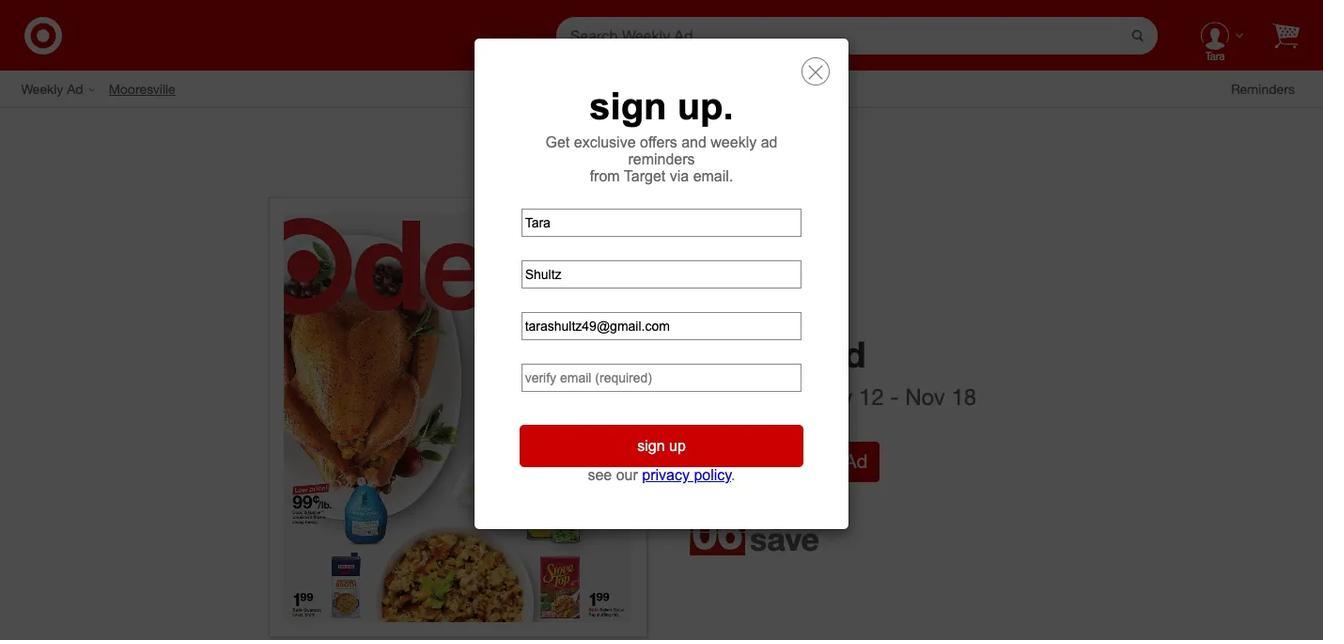 Task type: vqa. For each thing, say whether or not it's contained in the screenshot.
Ad corresponding to Weekly Ad Prices Valid Nov 12 - Nov 18
yes



Task type: locate. For each thing, give the bounding box(es) containing it.
ads
[[623, 136, 662, 164]]

18
[[952, 382, 977, 411]]

12
[[859, 382, 884, 411]]

ad inside button
[[844, 449, 868, 473]]

&
[[669, 136, 683, 164]]

nov left 12
[[813, 382, 853, 411]]

ad for weekly ad
[[67, 80, 83, 96]]

0 vertical spatial ad
[[67, 80, 83, 96]]

ad inside weekly ad prices valid nov 12 - nov 18
[[820, 333, 866, 376]]

weekly for weekly ad prices valid nov 12 - nov 18
[[690, 333, 810, 376]]

weekly inside weekly ad prices valid nov 12 - nov 18
[[690, 333, 810, 376]]

0 horizontal spatial nov
[[813, 382, 853, 411]]

weekly right the
[[779, 449, 839, 473]]

weekly for weekly ad
[[21, 80, 63, 96]]

1 horizontal spatial nov
[[905, 382, 945, 411]]

valid
[[759, 382, 806, 411]]

06
[[692, 505, 743, 559]]

2 nov from the left
[[905, 382, 945, 411]]

ad down 12
[[844, 449, 868, 473]]

view
[[702, 449, 742, 473]]

ad for weekly ad prices valid nov 12 - nov 18
[[820, 333, 866, 376]]

weekly ads & catalogs
[[545, 136, 779, 164]]

ad up 12
[[820, 333, 866, 376]]

weekly left ads at the top of page
[[545, 136, 617, 164]]

2 vertical spatial ad
[[844, 449, 868, 473]]

reminders link
[[1231, 79, 1309, 98]]

weekly ad
[[21, 80, 83, 96]]

1 vertical spatial ad
[[820, 333, 866, 376]]

weekly down go to target.com icon
[[21, 80, 63, 96]]

reminders
[[1231, 80, 1295, 96]]

weekly up prices
[[690, 333, 810, 376]]

form
[[556, 16, 1158, 54]]

weekly inside weekly ad link
[[21, 80, 63, 96]]

save
[[750, 520, 820, 559]]

weekly for weekly ads & catalogs
[[545, 136, 617, 164]]

nov
[[813, 382, 853, 411], [905, 382, 945, 411]]

view the weekly ad
[[702, 449, 868, 473]]

-
[[890, 382, 899, 411]]

weekly ad link
[[21, 79, 109, 98]]

06 days to
[[692, 505, 822, 559]]

ad left mooresville
[[67, 80, 83, 96]]

ad
[[67, 80, 83, 96], [820, 333, 866, 376], [844, 449, 868, 473]]

weekly
[[21, 80, 63, 96], [545, 136, 617, 164], [690, 333, 810, 376], [779, 449, 839, 473]]

nov right "-"
[[905, 382, 945, 411]]



Task type: describe. For each thing, give the bounding box(es) containing it.
weekly ad prices valid nov 12 - nov 18
[[690, 333, 977, 411]]

view your cart on target.com image
[[1273, 22, 1300, 48]]

days
[[750, 506, 796, 531]]

mooresville
[[109, 80, 176, 96]]

mooresville link
[[109, 79, 190, 98]]

to
[[802, 506, 822, 531]]

prices
[[690, 382, 753, 411]]

weekly inside view the weekly ad button
[[779, 449, 839, 473]]

view the weekly ad button
[[690, 442, 880, 482]]

go to target.com image
[[24, 16, 62, 54]]

the
[[747, 449, 774, 473]]

catalogs
[[689, 136, 779, 164]]

1 nov from the left
[[813, 382, 853, 411]]

close image
[[808, 65, 823, 80]]

view the weekly ad image
[[268, 198, 648, 637]]



